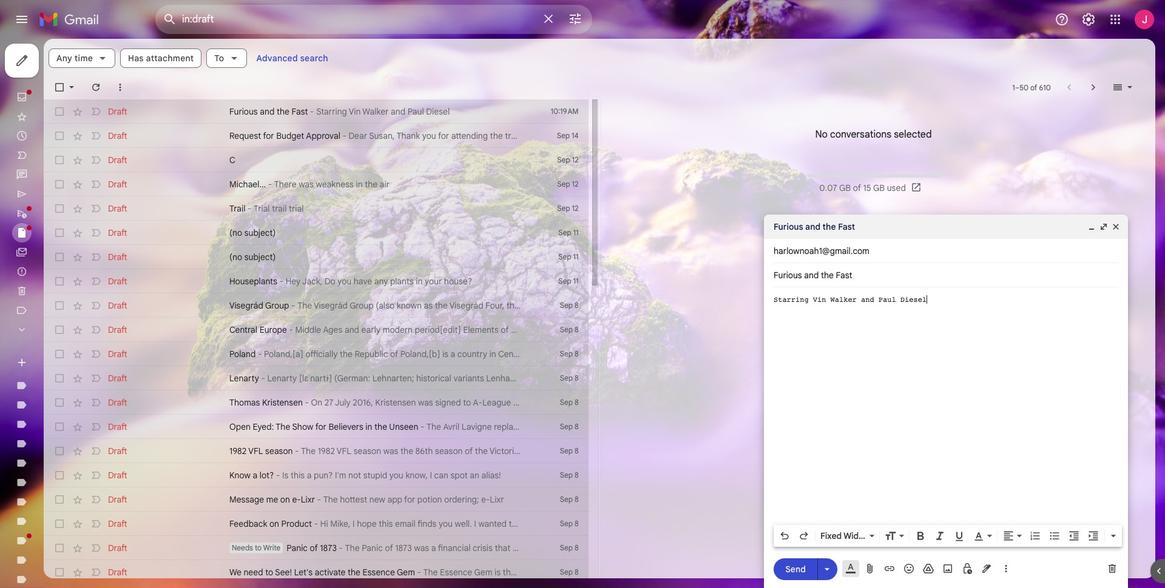 Task type: describe. For each thing, give the bounding box(es) containing it.
close image
[[1112, 222, 1121, 232]]

know a lot? - is this a pun? i'm not stupid you know, i can spot an alias!
[[229, 470, 501, 481]]

sep 14
[[557, 131, 579, 140]]

activity:
[[859, 518, 885, 528]]

- down pun?
[[317, 495, 321, 506]]

3
[[887, 518, 891, 528]]

bold ‪(⌘b)‬ image
[[915, 531, 927, 543]]

15
[[864, 183, 872, 194]]

sep 12 for trail - trial trail trial
[[557, 204, 579, 213]]

send button
[[774, 559, 818, 581]]

1 · from the left
[[840, 543, 842, 552]]

draft for central europe -
[[108, 325, 127, 336]]

19 row from the top
[[44, 537, 589, 561]]

of for gb
[[853, 183, 861, 194]]

14 row from the top
[[44, 415, 589, 440]]

- left the there
[[268, 179, 272, 190]]

c
[[229, 155, 235, 166]]

toggle split pane mode image
[[1112, 81, 1124, 93]]

terms
[[819, 543, 839, 552]]

2 gb from the left
[[874, 183, 885, 194]]

insert photo image
[[942, 563, 954, 575]]

account
[[830, 518, 857, 528]]

draft for feedback on product -
[[108, 519, 127, 530]]

1
[[1013, 83, 1015, 92]]

sep for feedback on product -
[[560, 520, 573, 529]]

draft for 1982 vfl season -
[[108, 446, 127, 457]]

unseen
[[389, 422, 419, 433]]

message me on e-lixr - the hottest new app for potion ordering; e-lixr
[[229, 495, 504, 506]]

houseplants - hey jack, do you have any plants in your house?
[[229, 276, 472, 287]]

formatting options toolbar
[[774, 526, 1122, 548]]

insert files using drive image
[[923, 563, 935, 575]]

Message Body text field
[[774, 294, 1119, 522]]

sep 8 for message me on e-lixr - the hottest new app for potion ordering; e-lixr
[[560, 495, 579, 504]]

undo ‪(⌘z)‬ image
[[779, 531, 791, 543]]

budget
[[276, 131, 304, 141]]

8 for know a lot? - is this a pun? i'm not stupid you know, i can spot an alias!
[[575, 471, 579, 480]]

pun?
[[314, 470, 333, 481]]

- right the 1873 on the left of the page
[[339, 543, 343, 554]]

4 row from the top
[[44, 172, 589, 197]]

the up request for budget approval -
[[277, 106, 290, 117]]

sep for know a lot? - is this a pun? i'm not stupid you know, i can spot an alias!
[[560, 471, 573, 480]]

1 vertical spatial the
[[323, 495, 338, 506]]

trail
[[272, 203, 287, 214]]

italic ‪(⌘i)‬ image
[[934, 531, 946, 543]]

any time
[[56, 53, 93, 64]]

0 vertical spatial in
[[356, 179, 363, 190]]

gmail image
[[39, 7, 105, 32]]

subject) for first (no subject) link from the bottom of the no conversations selected "main content"
[[244, 252, 276, 263]]

8 for we need to see! let's activate the essence gem -
[[575, 568, 579, 577]]

has attachment
[[128, 53, 194, 64]]

numbered list ‪(⌘⇧7)‬ image
[[1030, 531, 1042, 543]]

draft for know a lot? - is this a pun? i'm not stupid you know, i can spot an alias!
[[108, 470, 127, 481]]

sep for lenarty -
[[560, 374, 573, 383]]

an
[[470, 470, 480, 481]]

8 for visegrád group -
[[575, 301, 579, 310]]

program policies link
[[874, 543, 929, 552]]

0 vertical spatial on
[[280, 495, 290, 506]]

paul inside row
[[408, 106, 424, 117]]

- right europe
[[289, 325, 293, 336]]

fixed
[[821, 531, 842, 542]]

2 vertical spatial in
[[366, 422, 372, 433]]

draft for open eyed: the show for believers in the unseen -
[[108, 422, 127, 433]]

- right trail
[[248, 203, 252, 214]]

2 (no subject) link from the top
[[229, 251, 522, 263]]

indent more ‪(⌘])‬ image
[[1088, 531, 1100, 543]]

sep for message me on e-lixr - the hottest new app for potion ordering; e-lixr
[[560, 495, 573, 504]]

know
[[229, 470, 251, 481]]

sep 11 for 15th row from the bottom
[[559, 228, 579, 237]]

not
[[349, 470, 361, 481]]

2 row from the top
[[44, 124, 589, 148]]

the left air
[[365, 179, 378, 190]]

sep 8 for thomas kristensen -
[[560, 398, 579, 407]]

5 row from the top
[[44, 197, 589, 221]]

- right "gem"
[[417, 568, 421, 579]]

draft for poland -
[[108, 349, 127, 360]]

indent less ‪(⌘[)‬ image
[[1068, 531, 1081, 543]]

starring inside no conversations selected "main content"
[[316, 106, 347, 117]]

1 (no subject) link from the top
[[229, 227, 522, 239]]

follow link to manage storage image
[[911, 182, 923, 194]]

no conversations selected
[[816, 129, 932, 141]]

sep for michael... - there was weakness in the air
[[557, 180, 570, 189]]

poland
[[229, 349, 256, 360]]

3 11 from the top
[[573, 277, 579, 286]]

3 draft from the top
[[108, 155, 127, 166]]

- right product
[[314, 519, 318, 530]]

advanced search
[[256, 53, 328, 64]]

sep 11 for 14th row from the bottom
[[559, 253, 579, 262]]

7 draft from the top
[[108, 252, 127, 263]]

1 vertical spatial to
[[265, 568, 273, 579]]

sep for we need to see! let's activate the essence gem -
[[560, 568, 573, 577]]

sep 8 for poland -
[[560, 350, 579, 359]]

lenarty
[[229, 373, 259, 384]]

2 vertical spatial for
[[404, 495, 415, 506]]

harlownoah1@gmail.com
[[774, 246, 870, 257]]

sep for central europe -
[[560, 325, 573, 334]]

message
[[229, 495, 264, 506]]

1982 vfl season -
[[229, 446, 301, 457]]

minimize image
[[1087, 222, 1097, 232]]

19 draft from the top
[[108, 543, 127, 554]]

clear search image
[[537, 7, 561, 31]]

walker inside text field
[[831, 296, 857, 304]]

the right activate
[[348, 568, 361, 579]]

more options image
[[1003, 563, 1010, 575]]

request
[[229, 131, 261, 141]]

9 row from the top
[[44, 294, 589, 318]]

we
[[229, 568, 241, 579]]

europe
[[260, 325, 287, 336]]

1 gb from the left
[[839, 183, 851, 194]]

central
[[229, 325, 257, 336]]

gem
[[397, 568, 415, 579]]

sep for 1982 vfl season -
[[560, 447, 573, 456]]

Subject field
[[774, 270, 1119, 282]]

details link
[[863, 531, 885, 540]]

1 e- from the left
[[292, 495, 301, 506]]

your
[[425, 276, 442, 287]]

starring vin walker and paul diesel
[[774, 296, 927, 304]]

write
[[263, 544, 281, 553]]

can
[[434, 470, 449, 481]]

trail
[[229, 203, 245, 214]]

activate
[[315, 568, 346, 579]]

draft for houseplants - hey jack, do you have any plants in your house?
[[108, 276, 127, 287]]

time
[[75, 53, 93, 64]]

of for 50
[[1031, 83, 1038, 92]]

weakness
[[316, 179, 354, 190]]

2 e- from the left
[[481, 495, 490, 506]]

draft for furious and the fast - starring vin walker and paul diesel
[[108, 106, 127, 117]]

needs to write panic of 1873 -
[[232, 543, 345, 554]]

to inside needs to write panic of 1873 -
[[255, 544, 262, 553]]

furious for furious and the fast - starring vin walker and paul diesel
[[229, 106, 258, 117]]

0 horizontal spatial the
[[276, 422, 290, 433]]

1 vertical spatial for
[[315, 422, 326, 433]]

furious and the fast dialog
[[764, 215, 1129, 589]]

houseplants
[[229, 276, 277, 287]]

approval
[[306, 131, 340, 141]]

pop out image
[[1099, 222, 1109, 232]]

believers
[[329, 422, 363, 433]]

fixed width
[[821, 531, 868, 542]]

12 for michael... - there was weakness in the air
[[572, 180, 579, 189]]

subject) for second (no subject) link from the bottom
[[244, 228, 276, 239]]

17 row from the top
[[44, 488, 589, 512]]

1 lixr from the left
[[301, 495, 315, 506]]

more send options image
[[821, 564, 833, 576]]

need
[[244, 568, 263, 579]]

this
[[291, 470, 305, 481]]

c link
[[229, 154, 522, 166]]

terms link
[[819, 543, 839, 552]]

essence
[[363, 568, 395, 579]]

fast for furious and the fast
[[838, 222, 855, 233]]

has attachment button
[[120, 49, 202, 68]]

stupid
[[363, 470, 387, 481]]

8 for 1982 vfl season -
[[575, 447, 579, 456]]

and inside text field
[[861, 296, 875, 304]]

insert signature image
[[981, 563, 993, 575]]

advanced search button
[[252, 47, 333, 69]]

central europe -
[[229, 325, 295, 336]]

was
[[299, 179, 314, 190]]

the left the "unseen"
[[375, 422, 387, 433]]

fast for furious and the fast - starring vin walker and paul diesel
[[292, 106, 308, 117]]

air
[[380, 179, 390, 190]]

starring inside starring vin walker and paul diesel text field
[[774, 296, 809, 304]]

michael... - there was weakness in the air
[[229, 179, 390, 190]]

toggle confidential mode image
[[962, 563, 974, 575]]

search
[[300, 53, 328, 64]]

trial
[[289, 203, 304, 214]]

50
[[1020, 83, 1029, 92]]

610
[[1040, 83, 1051, 92]]

more formatting options image
[[1108, 531, 1120, 543]]

2 · from the left
[[870, 543, 872, 552]]

1 sep 12 from the top
[[557, 155, 579, 165]]

no
[[816, 129, 828, 141]]

older image
[[1088, 81, 1100, 93]]

see!
[[275, 568, 292, 579]]

Search mail text field
[[182, 13, 534, 25]]

redo ‪(⌘y)‬ image
[[798, 531, 810, 543]]

diesel inside no conversations selected "main content"
[[426, 106, 450, 117]]

sep 8 for 1982 vfl season -
[[560, 447, 579, 456]]

lenarty -
[[229, 373, 267, 384]]

- right the "season" at bottom
[[295, 446, 299, 457]]

- right the kristensen
[[305, 398, 309, 409]]

hey
[[286, 276, 301, 287]]

draft for lenarty -
[[108, 373, 127, 384]]

poland -
[[229, 349, 264, 360]]

more image
[[114, 81, 126, 93]]

1 vertical spatial you
[[390, 470, 404, 481]]

trial
[[254, 203, 270, 214]]

sep for request for budget approval -
[[557, 131, 570, 140]]

paul inside text field
[[879, 296, 896, 304]]

sep for houseplants - hey jack, do you have any plants in your house?
[[559, 277, 572, 286]]

has
[[128, 53, 144, 64]]



Task type: locate. For each thing, give the bounding box(es) containing it.
1 vertical spatial on
[[270, 519, 279, 530]]

sep 8 for lenarty -
[[560, 374, 579, 383]]

draft
[[108, 106, 127, 117], [108, 131, 127, 141], [108, 155, 127, 166], [108, 179, 127, 190], [108, 203, 127, 214], [108, 228, 127, 239], [108, 252, 127, 263], [108, 276, 127, 287], [108, 300, 127, 311], [108, 325, 127, 336], [108, 349, 127, 360], [108, 373, 127, 384], [108, 398, 127, 409], [108, 422, 127, 433], [108, 446, 127, 457], [108, 470, 127, 481], [108, 495, 127, 506], [108, 519, 127, 530], [108, 543, 127, 554], [108, 568, 127, 579]]

1 row from the top
[[44, 100, 589, 124]]

fast up budget
[[292, 106, 308, 117]]

10:19 am
[[551, 107, 579, 116]]

in left your
[[416, 276, 423, 287]]

2 (no subject) from the top
[[229, 252, 276, 263]]

1 vertical spatial starring
[[774, 296, 809, 304]]

draft for we need to see! let's activate the essence gem -
[[108, 568, 127, 579]]

4 draft from the top
[[108, 179, 127, 190]]

11 8 from the top
[[575, 544, 579, 553]]

1 vertical spatial (no subject) link
[[229, 251, 522, 263]]

you left the know,
[[390, 470, 404, 481]]

5 8 from the top
[[575, 398, 579, 407]]

open
[[229, 422, 251, 433]]

sep 12 for michael... - there was weakness in the air
[[557, 180, 579, 189]]

e- up product
[[292, 495, 301, 506]]

hottest
[[340, 495, 367, 506]]

furious inside no conversations selected "main content"
[[229, 106, 258, 117]]

1 horizontal spatial ·
[[870, 543, 872, 552]]

0 vertical spatial fast
[[292, 106, 308, 117]]

of
[[1031, 83, 1038, 92], [853, 183, 861, 194], [310, 543, 318, 554]]

2 sep 11 from the top
[[559, 253, 579, 262]]

you right do
[[338, 276, 352, 287]]

- right approval
[[343, 131, 347, 141]]

0 horizontal spatial in
[[356, 179, 363, 190]]

furious up harlownoah1@gmail.com
[[774, 222, 803, 233]]

20 row from the top
[[44, 561, 589, 585]]

0 vertical spatial of
[[1031, 83, 1038, 92]]

row
[[44, 100, 589, 124], [44, 124, 589, 148], [44, 148, 589, 172], [44, 172, 589, 197], [44, 197, 589, 221], [44, 221, 589, 245], [44, 245, 589, 270], [44, 270, 589, 294], [44, 294, 589, 318], [44, 318, 589, 342], [44, 342, 589, 367], [44, 367, 589, 391], [44, 391, 589, 415], [44, 415, 589, 440], [44, 440, 589, 464], [44, 464, 589, 488], [44, 488, 589, 512], [44, 512, 589, 537], [44, 537, 589, 561], [44, 561, 589, 585]]

the
[[277, 106, 290, 117], [365, 179, 378, 190], [823, 222, 836, 233], [375, 422, 387, 433], [348, 568, 361, 579]]

the up harlownoah1@gmail.com
[[823, 222, 836, 233]]

vin inside row
[[349, 106, 361, 117]]

for left budget
[[263, 131, 274, 141]]

starring down harlownoah1@gmail.com
[[774, 296, 809, 304]]

9 sep 8 from the top
[[560, 495, 579, 504]]

sep 8 for feedback on product -
[[560, 520, 579, 529]]

8
[[575, 301, 579, 310], [575, 325, 579, 334], [575, 350, 579, 359], [575, 374, 579, 383], [575, 398, 579, 407], [575, 423, 579, 432], [575, 447, 579, 456], [575, 471, 579, 480], [575, 495, 579, 504], [575, 520, 579, 529], [575, 544, 579, 553], [575, 568, 579, 577]]

0 vertical spatial the
[[276, 422, 290, 433]]

6 row from the top
[[44, 221, 589, 245]]

a left lot?
[[253, 470, 258, 481]]

subject)
[[244, 228, 276, 239], [244, 252, 276, 263]]

8 draft from the top
[[108, 276, 127, 287]]

12 draft from the top
[[108, 373, 127, 384]]

sep 8 for visegrád group -
[[560, 301, 579, 310]]

used
[[887, 183, 906, 194]]

thomas kristensen -
[[229, 398, 311, 409]]

1 vertical spatial (no
[[229, 252, 242, 263]]

16 draft from the top
[[108, 470, 127, 481]]

17 draft from the top
[[108, 495, 127, 506]]

2 horizontal spatial of
[[1031, 83, 1038, 92]]

0 horizontal spatial furious
[[229, 106, 258, 117]]

6 8 from the top
[[575, 423, 579, 432]]

1 horizontal spatial of
[[853, 183, 861, 194]]

0 horizontal spatial fast
[[292, 106, 308, 117]]

11 sep 8 from the top
[[560, 544, 579, 553]]

8 for poland -
[[575, 350, 579, 359]]

advanced
[[256, 53, 298, 64]]

1 horizontal spatial in
[[366, 422, 372, 433]]

15 row from the top
[[44, 440, 589, 464]]

0 horizontal spatial of
[[310, 543, 318, 554]]

7 sep 8 from the top
[[560, 447, 579, 456]]

vin inside text field
[[813, 296, 826, 304]]

sep
[[557, 131, 570, 140], [557, 155, 570, 165], [557, 180, 570, 189], [557, 204, 570, 213], [559, 228, 572, 237], [559, 253, 572, 262], [559, 277, 572, 286], [560, 301, 573, 310], [560, 325, 573, 334], [560, 350, 573, 359], [560, 374, 573, 383], [560, 398, 573, 407], [560, 423, 573, 432], [560, 447, 573, 456], [560, 471, 573, 480], [560, 495, 573, 504], [560, 520, 573, 529], [560, 544, 573, 553], [560, 568, 573, 577]]

0 vertical spatial starring
[[316, 106, 347, 117]]

· down fixed width
[[840, 543, 842, 552]]

(no up houseplants
[[229, 252, 242, 263]]

last account activity: 3 minutes ago details terms · privacy · program policies
[[814, 518, 933, 552]]

8 for thomas kristensen -
[[575, 398, 579, 407]]

of inside row
[[310, 543, 318, 554]]

(no subject) down trial
[[229, 228, 276, 239]]

9 draft from the top
[[108, 300, 127, 311]]

2 vertical spatial sep 11
[[559, 277, 579, 286]]

- left is on the left bottom
[[276, 470, 280, 481]]

panic
[[287, 543, 308, 554]]

alias!
[[482, 470, 501, 481]]

eyed:
[[253, 422, 274, 433]]

3 sep 11 from the top
[[559, 277, 579, 286]]

sep for trail - trial trail trial
[[557, 204, 570, 213]]

of left 15
[[853, 183, 861, 194]]

0 horizontal spatial paul
[[408, 106, 424, 117]]

vin down harlownoah1@gmail.com
[[813, 296, 826, 304]]

sep for open eyed: the show for believers in the unseen -
[[560, 423, 573, 432]]

1 horizontal spatial for
[[315, 422, 326, 433]]

feedback
[[229, 519, 267, 530]]

1 vertical spatial sep 12
[[557, 180, 579, 189]]

8 8 from the top
[[575, 471, 579, 480]]

1 vertical spatial fast
[[838, 222, 855, 233]]

1 horizontal spatial the
[[323, 495, 338, 506]]

sep 8 for know a lot? - is this a pun? i'm not stupid you know, i can spot an alias!
[[560, 471, 579, 480]]

1982
[[229, 446, 247, 457]]

plants
[[390, 276, 414, 287]]

4 sep 8 from the top
[[560, 374, 579, 383]]

furious inside dialog
[[774, 222, 803, 233]]

1 horizontal spatial lixr
[[490, 495, 504, 506]]

visegrád group -
[[229, 300, 298, 311]]

sep for visegrád group -
[[560, 301, 573, 310]]

15 draft from the top
[[108, 446, 127, 457]]

walker down harlownoah1@gmail.com
[[831, 296, 857, 304]]

1 horizontal spatial on
[[280, 495, 290, 506]]

0 horizontal spatial lixr
[[301, 495, 315, 506]]

1 vertical spatial subject)
[[244, 252, 276, 263]]

to left see!
[[265, 568, 273, 579]]

0 horizontal spatial on
[[270, 519, 279, 530]]

furious up request
[[229, 106, 258, 117]]

7 8 from the top
[[575, 447, 579, 456]]

and
[[260, 106, 275, 117], [391, 106, 406, 117], [806, 222, 821, 233], [861, 296, 875, 304]]

sep 12
[[557, 155, 579, 165], [557, 180, 579, 189], [557, 204, 579, 213]]

4 8 from the top
[[575, 374, 579, 383]]

1 horizontal spatial furious
[[774, 222, 803, 233]]

8 for central europe -
[[575, 325, 579, 334]]

vin
[[349, 106, 361, 117], [813, 296, 826, 304]]

diesel inside text field
[[901, 296, 927, 304]]

no conversations selected main content
[[44, 39, 1156, 589]]

2 a from the left
[[307, 470, 312, 481]]

1 vertical spatial diesel
[[901, 296, 927, 304]]

- right poland
[[258, 349, 262, 360]]

1 50 of 610
[[1013, 83, 1051, 92]]

advanced search options image
[[563, 7, 588, 31]]

0 vertical spatial 11
[[573, 228, 579, 237]]

12 8 from the top
[[575, 568, 579, 577]]

send
[[786, 564, 806, 575]]

6 draft from the top
[[108, 228, 127, 239]]

fast inside no conversations selected "main content"
[[292, 106, 308, 117]]

1 vertical spatial in
[[416, 276, 423, 287]]

1 horizontal spatial you
[[390, 470, 404, 481]]

trail - trial trail trial
[[229, 203, 304, 214]]

2 11 from the top
[[573, 253, 579, 262]]

8 sep 8 from the top
[[560, 471, 579, 480]]

of right "50"
[[1031, 83, 1038, 92]]

to left the write
[[255, 544, 262, 553]]

furious for furious and the fast
[[774, 222, 803, 233]]

0 vertical spatial (no subject) link
[[229, 227, 522, 239]]

0 horizontal spatial walker
[[363, 106, 389, 117]]

0 horizontal spatial starring
[[316, 106, 347, 117]]

2 horizontal spatial for
[[404, 495, 415, 506]]

i'm
[[335, 470, 346, 481]]

2 sep 12 from the top
[[557, 180, 579, 189]]

main menu image
[[15, 12, 29, 27]]

draft for thomas kristensen -
[[108, 398, 127, 409]]

1 8 from the top
[[575, 301, 579, 310]]

1 (no from the top
[[229, 228, 242, 239]]

discard draft ‪(⌘⇧d)‬ image
[[1107, 563, 1119, 575]]

2 draft from the top
[[108, 131, 127, 141]]

draft for request for budget approval -
[[108, 131, 127, 141]]

1 (no subject) from the top
[[229, 228, 276, 239]]

0 horizontal spatial a
[[253, 470, 258, 481]]

9 8 from the top
[[575, 495, 579, 504]]

bulleted list ‪(⌘⇧8)‬ image
[[1049, 531, 1061, 543]]

refresh image
[[90, 81, 102, 93]]

you
[[338, 276, 352, 287], [390, 470, 404, 481]]

starring up approval
[[316, 106, 347, 117]]

0 vertical spatial sep 11
[[559, 228, 579, 237]]

None checkbox
[[53, 203, 66, 215], [53, 324, 66, 336], [53, 373, 66, 385], [53, 397, 66, 409], [53, 470, 66, 482], [53, 518, 66, 531], [53, 543, 66, 555], [53, 567, 66, 579], [53, 203, 66, 215], [53, 324, 66, 336], [53, 373, 66, 385], [53, 397, 66, 409], [53, 470, 66, 482], [53, 518, 66, 531], [53, 543, 66, 555], [53, 567, 66, 579]]

0 horizontal spatial gb
[[839, 183, 851, 194]]

draft for visegrád group -
[[108, 300, 127, 311]]

1 sep 8 from the top
[[560, 301, 579, 310]]

1 horizontal spatial walker
[[831, 296, 857, 304]]

needs
[[232, 544, 253, 553]]

1 subject) from the top
[[244, 228, 276, 239]]

(no down trail
[[229, 228, 242, 239]]

sep 8 for central europe -
[[560, 325, 579, 334]]

(no subject) up houseplants
[[229, 252, 276, 263]]

2 (no from the top
[[229, 252, 242, 263]]

thomas
[[229, 398, 260, 409]]

1 vertical spatial 12
[[572, 180, 579, 189]]

furious and the fast - starring vin walker and paul diesel
[[229, 106, 450, 117]]

14 draft from the top
[[108, 422, 127, 433]]

13 row from the top
[[44, 391, 589, 415]]

spot
[[451, 470, 468, 481]]

0 vertical spatial 12
[[572, 155, 579, 165]]

season
[[265, 446, 293, 457]]

8 for feedback on product -
[[575, 520, 579, 529]]

walker
[[363, 106, 389, 117], [831, 296, 857, 304]]

1 vertical spatial vin
[[813, 296, 826, 304]]

0 horizontal spatial diesel
[[426, 106, 450, 117]]

1 sep 11 from the top
[[559, 228, 579, 237]]

the inside dialog
[[823, 222, 836, 233]]

2 lixr from the left
[[490, 495, 504, 506]]

of left the 1873 on the left of the page
[[310, 543, 318, 554]]

1 draft from the top
[[108, 106, 127, 117]]

potion
[[418, 495, 442, 506]]

13 draft from the top
[[108, 398, 127, 409]]

sep 11 for 13th row from the bottom
[[559, 277, 579, 286]]

settings image
[[1082, 12, 1096, 27]]

for right app
[[404, 495, 415, 506]]

conversations
[[830, 129, 892, 141]]

2 subject) from the top
[[244, 252, 276, 263]]

1 vertical spatial of
[[853, 183, 861, 194]]

11 row from the top
[[44, 342, 589, 367]]

0 vertical spatial for
[[263, 131, 274, 141]]

1 horizontal spatial a
[[307, 470, 312, 481]]

gb right 15
[[874, 183, 885, 194]]

lixr down this
[[301, 495, 315, 506]]

on right me
[[280, 495, 290, 506]]

7 row from the top
[[44, 245, 589, 270]]

1 vertical spatial 11
[[573, 253, 579, 262]]

1 vertical spatial (no subject)
[[229, 252, 276, 263]]

5 sep 8 from the top
[[560, 398, 579, 407]]

e- right ordering;
[[481, 495, 490, 506]]

1 vertical spatial furious
[[774, 222, 803, 233]]

draft for trail - trial trail trial
[[108, 203, 127, 214]]

sep for thomas kristensen -
[[560, 398, 573, 407]]

3 8 from the top
[[575, 350, 579, 359]]

2 vertical spatial sep 12
[[557, 204, 579, 213]]

None search field
[[155, 5, 592, 34]]

ordering;
[[444, 495, 479, 506]]

0 vertical spatial sep 12
[[557, 155, 579, 165]]

to button
[[207, 49, 247, 68]]

10 row from the top
[[44, 318, 589, 342]]

1 horizontal spatial diesel
[[901, 296, 927, 304]]

draft for message me on e-lixr - the hottest new app for potion ordering; e-lixr
[[108, 495, 127, 506]]

0 vertical spatial vin
[[349, 106, 361, 117]]

11 draft from the top
[[108, 349, 127, 360]]

- up approval
[[310, 106, 314, 117]]

3 12 from the top
[[572, 204, 579, 213]]

1 horizontal spatial gb
[[874, 183, 885, 194]]

0 vertical spatial walker
[[363, 106, 389, 117]]

2 vertical spatial 11
[[573, 277, 579, 286]]

12 for trail - trial trail trial
[[572, 204, 579, 213]]

vin up the "c" link at the left of page
[[349, 106, 361, 117]]

insert emoji ‪(⌘⇧2)‬ image
[[903, 563, 915, 575]]

draft for michael... - there was weakness in the air
[[108, 179, 127, 190]]

the left hottest
[[323, 495, 338, 506]]

e-
[[292, 495, 301, 506], [481, 495, 490, 506]]

underline ‪(⌘u)‬ image
[[954, 531, 966, 543]]

- left "hey"
[[280, 276, 284, 287]]

new
[[370, 495, 385, 506]]

1 horizontal spatial vin
[[813, 296, 826, 304]]

5 draft from the top
[[108, 203, 127, 214]]

house?
[[444, 276, 472, 287]]

1 vertical spatial walker
[[831, 296, 857, 304]]

1 11 from the top
[[573, 228, 579, 237]]

a right this
[[307, 470, 312, 481]]

- right lenarty
[[261, 373, 265, 384]]

fast inside dialog
[[838, 222, 855, 233]]

(no
[[229, 228, 242, 239], [229, 252, 242, 263]]

0 horizontal spatial for
[[263, 131, 274, 141]]

0 vertical spatial (no
[[229, 228, 242, 239]]

1 12 from the top
[[572, 155, 579, 165]]

fixed width option
[[818, 531, 868, 543]]

to
[[214, 53, 224, 64]]

michael...
[[229, 179, 266, 190]]

6 sep 8 from the top
[[560, 423, 579, 432]]

2 vertical spatial of
[[310, 543, 318, 554]]

10 draft from the top
[[108, 325, 127, 336]]

1 horizontal spatial paul
[[879, 296, 896, 304]]

sep for poland -
[[560, 350, 573, 359]]

1 horizontal spatial starring
[[774, 296, 809, 304]]

search mail image
[[159, 8, 181, 30]]

0 horizontal spatial you
[[338, 276, 352, 287]]

- right the "unseen"
[[421, 422, 425, 433]]

sep 8 for open eyed: the show for believers in the unseen -
[[560, 423, 579, 432]]

·
[[840, 543, 842, 552], [870, 543, 872, 552]]

furious and the fast
[[774, 222, 855, 233]]

1 horizontal spatial e-
[[481, 495, 490, 506]]

0 vertical spatial furious
[[229, 106, 258, 117]]

lot?
[[260, 470, 274, 481]]

sep 8 for we need to see! let's activate the essence gem -
[[560, 568, 579, 577]]

subject) down trial
[[244, 228, 276, 239]]

in right believers
[[366, 422, 372, 433]]

8 for lenarty -
[[575, 374, 579, 383]]

the right 'eyed:'
[[276, 422, 290, 433]]

10 sep 8 from the top
[[560, 520, 579, 529]]

1873
[[320, 543, 337, 554]]

program
[[874, 543, 902, 552]]

lixr
[[301, 495, 315, 506], [490, 495, 504, 506]]

attach files image
[[864, 563, 877, 575]]

1 horizontal spatial fast
[[838, 222, 855, 233]]

any time button
[[49, 49, 115, 68]]

subject) up houseplants
[[244, 252, 276, 263]]

20 draft from the top
[[108, 568, 127, 579]]

walker inside no conversations selected "main content"
[[363, 106, 389, 117]]

2 12 from the top
[[572, 180, 579, 189]]

gb right the 0.07
[[839, 183, 851, 194]]

walker up the "c" link at the left of page
[[363, 106, 389, 117]]

10 8 from the top
[[575, 520, 579, 529]]

privacy
[[844, 543, 868, 552]]

0 horizontal spatial vin
[[349, 106, 361, 117]]

group
[[265, 300, 289, 311]]

in right "weakness"
[[356, 179, 363, 190]]

8 row from the top
[[44, 270, 589, 294]]

· down "details"
[[870, 543, 872, 552]]

to
[[255, 544, 262, 553], [265, 568, 273, 579]]

1 vertical spatial paul
[[879, 296, 896, 304]]

there
[[274, 179, 297, 190]]

18 draft from the top
[[108, 519, 127, 530]]

insert link ‪(⌘k)‬ image
[[884, 563, 896, 575]]

8 for message me on e-lixr - the hottest new app for potion ordering; e-lixr
[[575, 495, 579, 504]]

8 for open eyed: the show for believers in the unseen -
[[575, 423, 579, 432]]

details
[[863, 531, 885, 540]]

2 vertical spatial 12
[[572, 204, 579, 213]]

0 vertical spatial you
[[338, 276, 352, 287]]

0 horizontal spatial e-
[[292, 495, 301, 506]]

fast
[[292, 106, 308, 117], [838, 222, 855, 233]]

visegrád
[[229, 300, 263, 311]]

vfl
[[248, 446, 263, 457]]

for right show
[[315, 422, 326, 433]]

1 horizontal spatial to
[[265, 568, 273, 579]]

0 vertical spatial to
[[255, 544, 262, 553]]

2 horizontal spatial in
[[416, 276, 423, 287]]

0 vertical spatial paul
[[408, 106, 424, 117]]

18 row from the top
[[44, 512, 589, 537]]

0 vertical spatial diesel
[[426, 106, 450, 117]]

0.07
[[820, 183, 838, 194]]

on left product
[[270, 519, 279, 530]]

0 vertical spatial (no subject)
[[229, 228, 276, 239]]

is
[[282, 470, 289, 481]]

i
[[430, 470, 432, 481]]

12 row from the top
[[44, 367, 589, 391]]

16 row from the top
[[44, 464, 589, 488]]

support image
[[1055, 12, 1070, 27]]

1 vertical spatial sep 11
[[559, 253, 579, 262]]

0 vertical spatial subject)
[[244, 228, 276, 239]]

0 horizontal spatial ·
[[840, 543, 842, 552]]

product
[[281, 519, 312, 530]]

2 sep 8 from the top
[[560, 325, 579, 334]]

lixr down "alias!"
[[490, 495, 504, 506]]

None checkbox
[[53, 81, 66, 93], [53, 106, 66, 118], [53, 130, 66, 142], [53, 154, 66, 166], [53, 178, 66, 191], [53, 227, 66, 239], [53, 251, 66, 263], [53, 276, 66, 288], [53, 300, 66, 312], [53, 348, 66, 361], [53, 421, 66, 433], [53, 446, 66, 458], [53, 494, 66, 506], [53, 81, 66, 93], [53, 106, 66, 118], [53, 130, 66, 142], [53, 154, 66, 166], [53, 178, 66, 191], [53, 227, 66, 239], [53, 251, 66, 263], [53, 276, 66, 288], [53, 300, 66, 312], [53, 348, 66, 361], [53, 421, 66, 433], [53, 446, 66, 458], [53, 494, 66, 506]]

know,
[[406, 470, 428, 481]]

- right group at the bottom left of page
[[291, 300, 295, 311]]

3 sep 8 from the top
[[560, 350, 579, 359]]

1 a from the left
[[253, 470, 258, 481]]

12 sep 8 from the top
[[560, 568, 579, 577]]

0 horizontal spatial to
[[255, 544, 262, 553]]

request for budget approval -
[[229, 131, 349, 141]]

navigation
[[0, 39, 146, 589]]

fast up harlownoah1@gmail.com
[[838, 222, 855, 233]]

2 8 from the top
[[575, 325, 579, 334]]

3 sep 12 from the top
[[557, 204, 579, 213]]

3 row from the top
[[44, 148, 589, 172]]



Task type: vqa. For each thing, say whether or not it's contained in the screenshot.
Poland -'s Sep
yes



